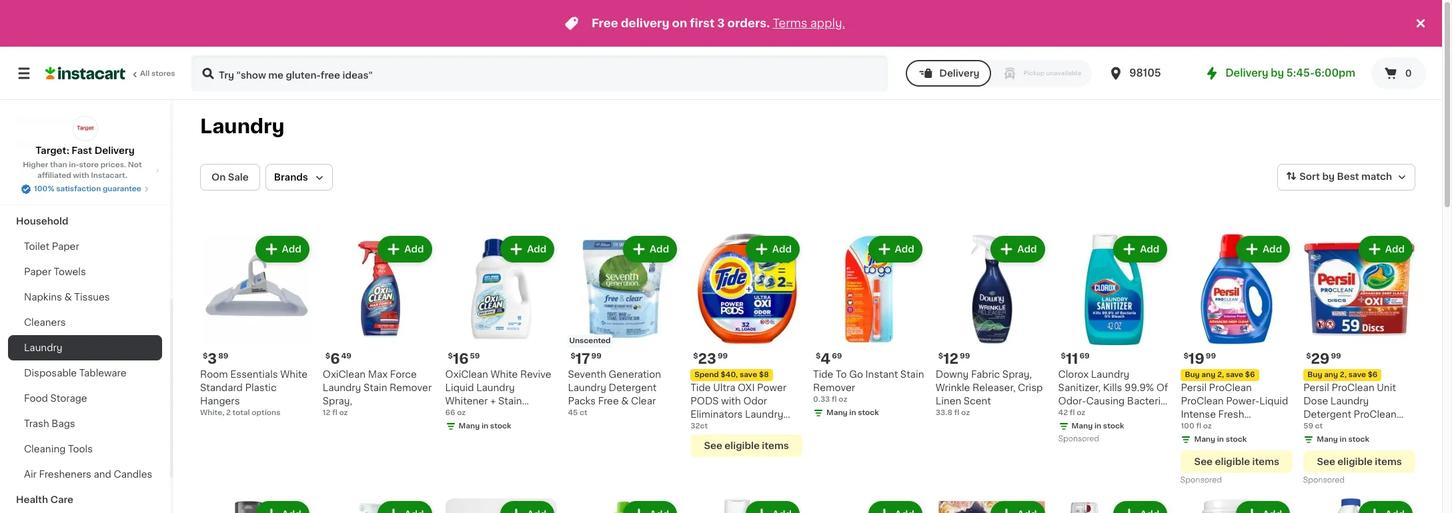 Task type: locate. For each thing, give the bounding box(es) containing it.
1 horizontal spatial $6
[[1369, 372, 1378, 379]]

2 69 from the left
[[1080, 353, 1090, 360]]

store
[[79, 162, 99, 169]]

1 vertical spatial on
[[1059, 410, 1073, 420]]

0 horizontal spatial save
[[740, 372, 758, 379]]

1 horizontal spatial see eligible items button
[[1182, 451, 1294, 474]]

2 horizontal spatial items
[[1376, 458, 1403, 467]]

6 add button from the left
[[870, 238, 922, 262]]

$6 up power-
[[1246, 372, 1256, 379]]

add for third add button
[[527, 245, 547, 254]]

remover for go
[[814, 384, 856, 393]]

& left the tea
[[52, 141, 59, 150]]

remover inside oxiclean max force laundry stain remover spray, 12 fl oz
[[390, 384, 432, 393]]

2 buy from the left
[[1308, 372, 1323, 379]]

save left $8
[[740, 372, 758, 379]]

product group containing 29
[[1304, 234, 1416, 488]]

remover down to
[[814, 384, 856, 393]]

1 horizontal spatial any
[[1325, 372, 1339, 379]]

2 $6 from the left
[[1369, 372, 1378, 379]]

add for 1st add button from left
[[282, 245, 302, 254]]

4 add from the left
[[650, 245, 670, 254]]

product group containing 12
[[936, 234, 1048, 419]]

see eligible items button down fresh
[[1182, 451, 1294, 474]]

oxiclean inside oxiclean white revive liquid laundry whitener + stain remover,
[[446, 370, 488, 380]]

1 horizontal spatial 3
[[718, 18, 725, 29]]

0 horizontal spatial 2,
[[1218, 372, 1225, 379]]

detergent up discs at right
[[1304, 410, 1352, 420]]

& for coffee
[[52, 141, 59, 150]]

buy any 2, save $6 for 19
[[1186, 372, 1256, 379]]

99 for 12
[[960, 353, 971, 360]]

69 right '4'
[[832, 353, 843, 360]]

odor-
[[1059, 397, 1087, 406]]

health
[[16, 496, 48, 505]]

disposable
[[24, 369, 77, 378]]

&
[[43, 115, 51, 125], [52, 141, 59, 150], [64, 293, 72, 302], [622, 397, 629, 406]]

detergent down intense
[[1182, 424, 1230, 433]]

12 down 6 on the left bottom of the page
[[323, 410, 331, 417]]

3 left 89
[[208, 352, 217, 366]]

see for 19
[[1195, 458, 1213, 467]]

sanitizer,
[[1059, 384, 1101, 393]]

99 inside $ 23 99
[[718, 353, 728, 360]]

$ for 17
[[571, 353, 576, 360]]

save up power-
[[1227, 372, 1244, 379]]

1 horizontal spatial sponsored badge image
[[1182, 477, 1222, 485]]

0 horizontal spatial white
[[280, 370, 308, 380]]

oxi inside tide ultra oxi power pods with odor eliminators laundry detergent pacs
[[738, 384, 755, 393]]

1 horizontal spatial white
[[491, 370, 518, 380]]

0 horizontal spatial stain
[[364, 384, 387, 393]]

target: fast delivery logo image
[[72, 116, 98, 141]]

0 horizontal spatial tide
[[691, 384, 711, 393]]

59 inside "$ 16 59"
[[470, 353, 480, 360]]

0 horizontal spatial see eligible items
[[704, 442, 789, 451]]

0 horizontal spatial on
[[212, 173, 226, 182]]

99 right '19'
[[1207, 353, 1217, 360]]

0 horizontal spatial 12
[[323, 410, 331, 417]]

see eligible items button down discs at right
[[1304, 451, 1416, 474]]

$ inside $ 4 69
[[816, 353, 821, 360]]

white inside oxiclean white revive liquid laundry whitener + stain remover,
[[491, 370, 518, 380]]

spray, down $ 6 49
[[323, 397, 353, 406]]

0 vertical spatial on
[[212, 173, 226, 182]]

cleaning tools link
[[8, 437, 162, 463]]

white up +
[[491, 370, 518, 380]]

liquid
[[446, 384, 474, 393], [1260, 397, 1289, 406]]

1 horizontal spatial oxi
[[1333, 424, 1350, 433]]

100 fl oz
[[1182, 423, 1213, 430]]

delivery inside button
[[940, 69, 980, 78]]

buy down 29
[[1308, 372, 1323, 379]]

in down fresh
[[1218, 436, 1225, 444]]

many down "100 fl oz"
[[1195, 436, 1216, 444]]

1 vertical spatial with
[[722, 397, 741, 406]]

1 horizontal spatial on
[[1059, 410, 1073, 420]]

by inside field
[[1323, 172, 1335, 182]]

add button
[[257, 238, 308, 262], [379, 238, 431, 262], [502, 238, 554, 262], [625, 238, 676, 262], [747, 238, 799, 262], [870, 238, 922, 262], [993, 238, 1044, 262], [1115, 238, 1167, 262], [1238, 238, 1290, 262], [1361, 238, 1412, 262]]

1 horizontal spatial see eligible items
[[1195, 458, 1280, 467]]

59 right 16
[[470, 353, 480, 360]]

8 add from the left
[[1141, 245, 1160, 254]]

product group containing 6
[[323, 234, 435, 419]]

oxiclean white revive liquid laundry whitener + stain remover,
[[446, 370, 552, 420]]

$ up the clorox on the right of the page
[[1062, 353, 1066, 360]]

2 vertical spatial stain
[[499, 397, 522, 406]]

health care
[[16, 496, 73, 505]]

$ up 0.33
[[816, 353, 821, 360]]

oz down scent
[[962, 410, 971, 417]]

stain right +
[[499, 397, 522, 406]]

0 horizontal spatial oxiclean
[[323, 370, 366, 380]]

5 99 from the left
[[1332, 353, 1342, 360]]

69 inside $ 11 69
[[1080, 353, 1090, 360]]

disposable tableware link
[[8, 361, 162, 386]]

12
[[944, 352, 959, 366], [323, 410, 331, 417]]

toilet
[[24, 242, 49, 252]]

guarantee
[[103, 186, 141, 193]]

3 save from the left
[[1349, 372, 1367, 379]]

0 horizontal spatial eligible
[[725, 442, 760, 451]]

product group containing 11
[[1059, 234, 1171, 447]]

1 oxiclean from the left
[[323, 370, 366, 380]]

stain for instant
[[901, 370, 925, 380]]

99 up downy
[[960, 353, 971, 360]]

tea
[[62, 141, 79, 150]]

many down 0.33
[[827, 410, 848, 417]]

0 vertical spatial by
[[1272, 68, 1285, 78]]

0 vertical spatial ct
[[580, 410, 588, 417]]

16
[[453, 352, 469, 366]]

0 horizontal spatial buy
[[1186, 372, 1200, 379]]

$ inside $ 6 49
[[326, 353, 330, 360]]

1 vertical spatial stain
[[364, 384, 387, 393]]

99 for 17
[[592, 353, 602, 360]]

ct
[[580, 410, 588, 417], [1316, 423, 1324, 430]]

2 any from the left
[[1325, 372, 1339, 379]]

& inside "seventh generation laundry detergent packs free & clear 45 ct"
[[622, 397, 629, 406]]

satisfaction
[[56, 186, 101, 193]]

paper up towels
[[52, 242, 79, 252]]

1 horizontal spatial 12
[[944, 352, 959, 366]]

proclean
[[1210, 384, 1253, 393], [1332, 384, 1375, 393], [1182, 397, 1224, 406], [1355, 410, 1398, 420]]

8 add button from the left
[[1115, 238, 1167, 262]]

seventh
[[568, 370, 607, 380]]

4 $ from the left
[[571, 353, 576, 360]]

0 horizontal spatial oxi
[[738, 384, 755, 393]]

many for 4
[[827, 410, 848, 417]]

0 vertical spatial power
[[758, 384, 787, 393]]

1 vertical spatial 12
[[323, 410, 331, 417]]

tide inside tide to go instant stain remover 0.33 fl oz
[[814, 370, 834, 380]]

69 for 4
[[832, 353, 843, 360]]

0 vertical spatial oxi
[[738, 384, 755, 393]]

1 horizontal spatial oxiclean
[[446, 370, 488, 380]]

buy any 2, save $6 down "$ 19 99"
[[1186, 372, 1256, 379]]

10 $ from the left
[[1307, 353, 1312, 360]]

$ up spend
[[694, 353, 698, 360]]

many in stock down fresh
[[1195, 436, 1248, 444]]

2 2, from the left
[[1341, 372, 1348, 379]]

1 horizontal spatial 69
[[1080, 353, 1090, 360]]

product group containing 16
[[446, 234, 558, 435]]

0 vertical spatial 3
[[718, 18, 725, 29]]

on
[[212, 173, 226, 182], [1059, 410, 1073, 420]]

10 add from the left
[[1386, 245, 1406, 254]]

stock for 11
[[1104, 423, 1125, 430]]

1 vertical spatial paper
[[24, 268, 51, 277]]

many down discs at right
[[1318, 436, 1339, 444]]

ct right 45
[[580, 410, 588, 417]]

buy down '19'
[[1186, 372, 1200, 379]]

power down unit
[[1352, 424, 1382, 433]]

power down $8
[[758, 384, 787, 393]]

any for 19
[[1202, 372, 1216, 379]]

$40,
[[721, 372, 738, 379]]

any down the $ 29 99
[[1325, 372, 1339, 379]]

all stores
[[140, 70, 175, 77]]

remover down force
[[390, 384, 432, 393]]

laundry down $ 6 49
[[323, 384, 361, 393]]

tableware
[[79, 369, 126, 378]]

$ inside $ 17 99
[[571, 353, 576, 360]]

1 any from the left
[[1202, 372, 1216, 379]]

by inside 'link'
[[1272, 68, 1285, 78]]

laundry up kills
[[1092, 370, 1130, 380]]

5 $ from the left
[[816, 353, 821, 360]]

spray, inside "downy fabric spray, wrinkle releaser, crisp linen scent 33.8 fl oz"
[[1003, 370, 1033, 380]]

0 horizontal spatial 69
[[832, 353, 843, 360]]

1 white from the left
[[280, 370, 308, 380]]

in down causing
[[1095, 423, 1102, 430]]

add
[[282, 245, 302, 254], [405, 245, 424, 254], [527, 245, 547, 254], [650, 245, 670, 254], [773, 245, 792, 254], [895, 245, 915, 254], [1018, 245, 1038, 254], [1141, 245, 1160, 254], [1263, 245, 1283, 254], [1386, 245, 1406, 254]]

tide up pods
[[691, 384, 711, 393]]

many in stock down tide to go instant stain remover 0.33 fl oz
[[827, 410, 880, 417]]

oxi up odor on the bottom
[[738, 384, 755, 393]]

11
[[1066, 352, 1079, 366]]

pods
[[691, 397, 719, 406]]

& for napkins
[[64, 293, 72, 302]]

liquid inside persil proclean proclean power-liquid intense fresh detergent
[[1260, 397, 1289, 406]]

see eligible items down fresh
[[1195, 458, 1280, 467]]

1 99 from the left
[[592, 353, 602, 360]]

coffee
[[16, 141, 49, 150]]

3 add from the left
[[527, 245, 547, 254]]

9 $ from the left
[[694, 353, 698, 360]]

free right packs
[[598, 397, 619, 406]]

fast
[[72, 146, 92, 156]]

power inside "persil proclean unit dose laundry detergent proclean discs oxi power"
[[1352, 424, 1382, 433]]

0 horizontal spatial by
[[1272, 68, 1285, 78]]

stain inside oxiclean max force laundry stain remover spray, 12 fl oz
[[364, 384, 387, 393]]

total
[[233, 410, 250, 417]]

0 horizontal spatial ct
[[580, 410, 588, 417]]

see eligible items down the pacs
[[704, 442, 789, 451]]

1 $6 from the left
[[1246, 372, 1256, 379]]

eligible down the pacs
[[725, 442, 760, 451]]

0 horizontal spatial $6
[[1246, 372, 1256, 379]]

sponsored badge image for 29
[[1304, 477, 1345, 485]]

1 horizontal spatial see
[[1195, 458, 1213, 467]]

10 add button from the left
[[1361, 238, 1412, 262]]

stock down fresh
[[1226, 436, 1248, 444]]

1 horizontal spatial with
[[722, 397, 741, 406]]

1 vertical spatial 59
[[1304, 423, 1314, 430]]

1 vertical spatial by
[[1323, 172, 1335, 182]]

oxiclean inside oxiclean max force laundry stain remover spray, 12 fl oz
[[323, 370, 366, 380]]

1 horizontal spatial liquid
[[1260, 397, 1289, 406]]

$ for 3
[[203, 353, 208, 360]]

0 horizontal spatial power
[[758, 384, 787, 393]]

2 horizontal spatial see eligible items button
[[1304, 451, 1416, 474]]

stain inside oxiclean white revive liquid laundry whitener + stain remover,
[[499, 397, 522, 406]]

1 vertical spatial tide
[[691, 384, 711, 393]]

0 vertical spatial with
[[73, 172, 89, 180]]

eligible down "persil proclean unit dose laundry detergent proclean discs oxi power"
[[1338, 458, 1373, 467]]

towels
[[54, 268, 86, 277]]

oz inside "downy fabric spray, wrinkle releaser, crisp linen scent 33.8 fl oz"
[[962, 410, 971, 417]]

1 remover from the left
[[390, 384, 432, 393]]

pacs
[[741, 424, 764, 433]]

1 horizontal spatial buy any 2, save $6
[[1308, 372, 1378, 379]]

stock down causing
[[1104, 423, 1125, 430]]

oz inside oxiclean max force laundry stain remover spray, 12 fl oz
[[339, 410, 348, 417]]

bacteria
[[1128, 397, 1167, 406]]

1 buy any 2, save $6 from the left
[[1186, 372, 1256, 379]]

add for 10th add button from the left
[[1386, 245, 1406, 254]]

69 inside $ 4 69
[[832, 353, 843, 360]]

buy
[[1186, 372, 1200, 379], [1308, 372, 1323, 379]]

stock down +
[[490, 423, 512, 430]]

stock for 16
[[490, 423, 512, 430]]

2 horizontal spatial stain
[[901, 370, 925, 380]]

2 $ from the left
[[326, 353, 330, 360]]

0 horizontal spatial persil
[[1182, 384, 1207, 393]]

& right soda
[[43, 115, 51, 125]]

stain
[[901, 370, 925, 380], [364, 384, 387, 393], [499, 397, 522, 406]]

on inside clorox laundry sanitizer, kills 99.9% of odor-causing bacteria on laundry
[[1059, 410, 1073, 420]]

many down 42 fl oz
[[1072, 423, 1093, 430]]

on down odor-
[[1059, 410, 1073, 420]]

remover inside tide to go instant stain remover 0.33 fl oz
[[814, 384, 856, 393]]

in for 16
[[482, 423, 489, 430]]

oz
[[839, 396, 848, 404], [339, 410, 348, 417], [457, 410, 466, 417], [962, 410, 971, 417], [1077, 410, 1086, 417], [1204, 423, 1213, 430]]

6 $ from the left
[[939, 353, 944, 360]]

0 vertical spatial spray,
[[1003, 370, 1033, 380]]

downy fabric spray, wrinkle releaser, crisp linen scent 33.8 fl oz
[[936, 370, 1043, 417]]

oz right 0.33
[[839, 396, 848, 404]]

with inside tide ultra oxi power pods with odor eliminators laundry detergent pacs
[[722, 397, 741, 406]]

of
[[1157, 384, 1169, 393]]

detergent inside persil proclean proclean power-liquid intense fresh detergent
[[1182, 424, 1230, 433]]

$ inside $ 23 99
[[694, 353, 698, 360]]

fl
[[832, 396, 837, 404], [332, 410, 338, 417], [955, 410, 960, 417], [1070, 410, 1076, 417], [1197, 423, 1202, 430]]

$ 19 99
[[1184, 352, 1217, 366]]

2, for 19
[[1218, 372, 1225, 379]]

proclean up intense
[[1182, 397, 1224, 406]]

5 add button from the left
[[747, 238, 799, 262]]

$ down "unscented"
[[571, 353, 576, 360]]

water
[[53, 115, 82, 125]]

$ inside "$ 16 59"
[[448, 353, 453, 360]]

tide down '4'
[[814, 370, 834, 380]]

$ inside $ 12 99
[[939, 353, 944, 360]]

59 down 'dose'
[[1304, 423, 1314, 430]]

0 horizontal spatial remover
[[390, 384, 432, 393]]

cleaners link
[[8, 310, 162, 336]]

sponsored badge image down "100 fl oz"
[[1182, 477, 1222, 485]]

99 inside $ 12 99
[[960, 353, 971, 360]]

$ for 16
[[448, 353, 453, 360]]

99 right 23
[[718, 353, 728, 360]]

0 horizontal spatial see eligible items button
[[691, 435, 803, 458]]

0 button
[[1372, 57, 1427, 89]]

1 horizontal spatial buy
[[1308, 372, 1323, 379]]

items down persil proclean proclean power-liquid intense fresh detergent
[[1253, 458, 1280, 467]]

white
[[280, 370, 308, 380], [491, 370, 518, 380]]

0 horizontal spatial with
[[73, 172, 89, 180]]

stain for laundry
[[364, 384, 387, 393]]

4 99 from the left
[[718, 353, 728, 360]]

stain right instant
[[901, 370, 925, 380]]

2
[[226, 410, 231, 417]]

0 horizontal spatial see
[[704, 442, 723, 451]]

8 $ from the left
[[1184, 353, 1189, 360]]

see down "100 fl oz"
[[1195, 458, 1213, 467]]

$ 6 49
[[326, 352, 352, 366]]

detergent down generation
[[609, 384, 657, 393]]

oxiclean
[[323, 370, 366, 380], [446, 370, 488, 380]]

persil for 29
[[1304, 384, 1330, 393]]

12 up downy
[[944, 352, 959, 366]]

1 vertical spatial ct
[[1316, 423, 1324, 430]]

see eligible items button for 23
[[691, 435, 803, 458]]

toilet paper
[[24, 242, 79, 252]]

99 inside $ 17 99
[[592, 353, 602, 360]]

stock down "persil proclean unit dose laundry detergent proclean discs oxi power"
[[1349, 436, 1370, 444]]

fl inside "downy fabric spray, wrinkle releaser, crisp linen scent 33.8 fl oz"
[[955, 410, 960, 417]]

sponsored badge image for 19
[[1182, 477, 1222, 485]]

1 horizontal spatial spray,
[[1003, 370, 1033, 380]]

1 persil from the left
[[1182, 384, 1207, 393]]

proclean down unit
[[1355, 410, 1398, 420]]

2 horizontal spatial eligible
[[1338, 458, 1373, 467]]

99 for 23
[[718, 353, 728, 360]]

1 save from the left
[[1227, 372, 1244, 379]]

persil for 19
[[1182, 384, 1207, 393]]

odor
[[744, 397, 768, 406]]

2 horizontal spatial save
[[1349, 372, 1367, 379]]

2 horizontal spatial sponsored badge image
[[1304, 477, 1345, 485]]

scent
[[964, 397, 992, 406]]

see eligible items button for 29
[[1304, 451, 1416, 474]]

None search field
[[191, 55, 889, 92]]

3 inside limited time offer region
[[718, 18, 725, 29]]

tide inside tide ultra oxi power pods with odor eliminators laundry detergent pacs
[[691, 384, 711, 393]]

$ for 11
[[1062, 353, 1066, 360]]

$ up 'dose'
[[1307, 353, 1312, 360]]

trash
[[24, 420, 49, 429]]

1 horizontal spatial eligible
[[1216, 458, 1251, 467]]

care
[[50, 496, 73, 505]]

0 horizontal spatial spray,
[[323, 397, 353, 406]]

detergent inside "persil proclean unit dose laundry detergent proclean discs oxi power"
[[1304, 410, 1352, 420]]

buy any 2, save $6 down the $ 29 99
[[1308, 372, 1378, 379]]

0 horizontal spatial 3
[[208, 352, 217, 366]]

essentials
[[230, 370, 278, 380]]

1 vertical spatial power
[[1352, 424, 1382, 433]]

force
[[390, 370, 417, 380]]

3 $ from the left
[[448, 353, 453, 360]]

7 $ from the left
[[1062, 353, 1066, 360]]

delivery
[[621, 18, 670, 29]]

delivery
[[1226, 68, 1269, 78], [940, 69, 980, 78], [95, 146, 135, 156]]

1 horizontal spatial 2,
[[1341, 372, 1348, 379]]

many in stock down causing
[[1072, 423, 1125, 430]]

paper down toilet at the top of page
[[24, 268, 51, 277]]

3 99 from the left
[[1207, 353, 1217, 360]]

0 vertical spatial 12
[[944, 352, 959, 366]]

$ inside $ 3 89
[[203, 353, 208, 360]]

see for 29
[[1318, 458, 1336, 467]]

0 horizontal spatial items
[[762, 442, 789, 451]]

stain inside tide to go instant stain remover 0.33 fl oz
[[901, 370, 925, 380]]

0.33
[[814, 396, 831, 404]]

oxiclean down "$ 16 59"
[[446, 370, 488, 380]]

0 vertical spatial stain
[[901, 370, 925, 380]]

on sale button
[[200, 164, 260, 191]]

9 add from the left
[[1263, 245, 1283, 254]]

oz down $ 6 49
[[339, 410, 348, 417]]

fl right 33.8
[[955, 410, 960, 417]]

0 horizontal spatial 59
[[470, 353, 480, 360]]

laundry down odor on the bottom
[[745, 410, 784, 420]]

2 persil from the left
[[1304, 384, 1330, 393]]

0 vertical spatial liquid
[[446, 384, 474, 393]]

any down "$ 19 99"
[[1202, 372, 1216, 379]]

sponsored badge image down discs at right
[[1304, 477, 1345, 485]]

health care link
[[8, 488, 162, 513]]

options
[[252, 410, 281, 417]]

ct down 'dose'
[[1316, 423, 1324, 430]]

juice link
[[8, 82, 162, 107]]

& left tissues
[[64, 293, 72, 302]]

7 add from the left
[[1018, 245, 1038, 254]]

1 horizontal spatial save
[[1227, 372, 1244, 379]]

1 vertical spatial free
[[598, 397, 619, 406]]

5 add from the left
[[773, 245, 792, 254]]

items down the pacs
[[762, 442, 789, 451]]

fl down 6 on the left bottom of the page
[[332, 410, 338, 417]]

save for 29
[[1349, 372, 1367, 379]]

persil inside persil proclean proclean power-liquid intense fresh detergent
[[1182, 384, 1207, 393]]

$ inside "$ 19 99"
[[1184, 353, 1189, 360]]

2 horizontal spatial see
[[1318, 458, 1336, 467]]

higher than in-store prices. not affiliated with instacart. link
[[11, 160, 160, 182]]

laundry inside tide ultra oxi power pods with odor eliminators laundry detergent pacs
[[745, 410, 784, 420]]

laundry right 'dose'
[[1331, 397, 1370, 406]]

target: fast delivery
[[36, 146, 135, 156]]

0 horizontal spatial paper
[[24, 268, 51, 277]]

2, for 29
[[1341, 372, 1348, 379]]

0 horizontal spatial any
[[1202, 372, 1216, 379]]

99 inside the $ 29 99
[[1332, 353, 1342, 360]]

1 horizontal spatial paper
[[52, 242, 79, 252]]

1 buy from the left
[[1186, 372, 1200, 379]]

1 horizontal spatial items
[[1253, 458, 1280, 467]]

$ up whitener
[[448, 353, 453, 360]]

see down "32ct"
[[704, 442, 723, 451]]

persil inside "persil proclean unit dose laundry detergent proclean discs oxi power"
[[1304, 384, 1330, 393]]

many down remover,
[[459, 423, 480, 430]]

1 $ from the left
[[203, 353, 208, 360]]

ct inside "seventh generation laundry detergent packs free & clear 45 ct"
[[580, 410, 588, 417]]

Best match Sort by field
[[1278, 164, 1416, 191]]

69 for 11
[[1080, 353, 1090, 360]]

stock
[[858, 410, 880, 417], [490, 423, 512, 430], [1104, 423, 1125, 430], [1226, 436, 1248, 444], [1349, 436, 1370, 444]]

$ up intense
[[1184, 353, 1189, 360]]

go
[[850, 370, 864, 380]]

target: fast delivery link
[[36, 116, 135, 158]]

any for 29
[[1325, 372, 1339, 379]]

see eligible items for 19
[[1195, 458, 1280, 467]]

releaser,
[[973, 384, 1016, 393]]

$ inside the $ 29 99
[[1307, 353, 1312, 360]]

0 vertical spatial free
[[592, 18, 619, 29]]

2 add from the left
[[405, 245, 424, 254]]

0 vertical spatial tide
[[814, 370, 834, 380]]

items down "persil proclean unit dose laundry detergent proclean discs oxi power"
[[1376, 458, 1403, 467]]

2, down the $ 29 99
[[1341, 372, 1348, 379]]

in for 11
[[1095, 423, 1102, 430]]

pantry
[[16, 192, 48, 201]]

sports
[[16, 166, 48, 176]]

with
[[73, 172, 89, 180], [722, 397, 741, 406]]

fl right 0.33
[[832, 396, 837, 404]]

2 oxiclean from the left
[[446, 370, 488, 380]]

laundry
[[200, 117, 285, 136], [24, 344, 62, 353], [1092, 370, 1130, 380], [323, 384, 361, 393], [477, 384, 515, 393], [568, 384, 607, 393], [1331, 397, 1370, 406], [1075, 410, 1114, 420], [745, 410, 784, 420]]

$ inside $ 11 69
[[1062, 353, 1066, 360]]

cleaners
[[24, 318, 66, 328]]

1 horizontal spatial remover
[[814, 384, 856, 393]]

6 add from the left
[[895, 245, 915, 254]]

1 vertical spatial spray,
[[323, 397, 353, 406]]

intense
[[1182, 410, 1217, 420]]

0 horizontal spatial buy any 2, save $6
[[1186, 372, 1256, 379]]

save for 19
[[1227, 372, 1244, 379]]

1 vertical spatial 3
[[208, 352, 217, 366]]

1 horizontal spatial power
[[1352, 424, 1382, 433]]

1 horizontal spatial tide
[[814, 370, 834, 380]]

99 right 17
[[592, 353, 602, 360]]

see eligible items
[[704, 442, 789, 451], [1195, 458, 1280, 467], [1318, 458, 1403, 467]]

1 2, from the left
[[1218, 372, 1225, 379]]

2 buy any 2, save $6 from the left
[[1308, 372, 1378, 379]]

toilet paper link
[[8, 234, 162, 260]]

free left delivery
[[592, 18, 619, 29]]

1 horizontal spatial delivery
[[940, 69, 980, 78]]

99 inside "$ 19 99"
[[1207, 353, 1217, 360]]

2 remover from the left
[[814, 384, 856, 393]]

laundry down seventh
[[568, 384, 607, 393]]

many for 16
[[459, 423, 480, 430]]

product group
[[200, 234, 312, 419], [323, 234, 435, 419], [446, 234, 558, 435], [568, 234, 680, 419], [691, 234, 803, 458], [814, 234, 926, 422], [936, 234, 1048, 419], [1059, 234, 1171, 447], [1182, 234, 1294, 488], [1304, 234, 1416, 488], [200, 499, 312, 514], [323, 499, 435, 514], [446, 499, 558, 514], [568, 499, 680, 514], [691, 499, 803, 514], [814, 499, 926, 514], [936, 499, 1048, 514], [1059, 499, 1171, 514], [1182, 499, 1294, 514], [1304, 499, 1416, 514]]

1 vertical spatial liquid
[[1260, 397, 1289, 406]]

eligible for 29
[[1338, 458, 1373, 467]]

napkins & tissues
[[24, 293, 110, 302]]

any
[[1202, 372, 1216, 379], [1325, 372, 1339, 379]]

$ up downy
[[939, 353, 944, 360]]

& for soda
[[43, 115, 51, 125]]

6:00pm
[[1315, 68, 1356, 78]]

many in stock
[[827, 410, 880, 417], [459, 423, 512, 430], [1072, 423, 1125, 430], [1195, 436, 1248, 444], [1318, 436, 1370, 444]]

1 69 from the left
[[832, 353, 843, 360]]

0 horizontal spatial liquid
[[446, 384, 474, 393]]

0 vertical spatial 59
[[470, 353, 480, 360]]

coffee & tea link
[[8, 133, 162, 158]]

on inside the on sale button
[[212, 173, 226, 182]]

add for 4th add button from right
[[1018, 245, 1038, 254]]

sponsored badge image
[[1059, 436, 1099, 444], [1182, 477, 1222, 485], [1304, 477, 1345, 485]]

1 add from the left
[[282, 245, 302, 254]]

1 horizontal spatial by
[[1323, 172, 1335, 182]]

2 horizontal spatial see eligible items
[[1318, 458, 1403, 467]]

2 99 from the left
[[960, 353, 971, 360]]

see eligible items for 23
[[704, 442, 789, 451]]

room
[[200, 370, 228, 380]]

1 vertical spatial oxi
[[1333, 424, 1350, 433]]

see down discs at right
[[1318, 458, 1336, 467]]

2 white from the left
[[491, 370, 518, 380]]

sponsored badge image down 42 fl oz
[[1059, 436, 1099, 444]]

room essentials white standard plastic hangers white, 2 total options
[[200, 370, 308, 417]]



Task type: vqa. For each thing, say whether or not it's contained in the screenshot.
Get
no



Task type: describe. For each thing, give the bounding box(es) containing it.
proclean up power-
[[1210, 384, 1253, 393]]

buy for 29
[[1308, 372, 1323, 379]]

with inside higher than in-store prices. not affiliated with instacart.
[[73, 172, 89, 180]]

laundry inside "seventh generation laundry detergent packs free & clear 45 ct"
[[568, 384, 607, 393]]

white inside room essentials white standard plastic hangers white, 2 total options
[[280, 370, 308, 380]]

add for fifth add button from left
[[773, 245, 792, 254]]

persil proclean proclean power-liquid intense fresh detergent
[[1182, 384, 1289, 433]]

clorox laundry sanitizer, kills 99.9% of odor-causing bacteria on laundry
[[1059, 370, 1169, 420]]

eligible for 23
[[725, 442, 760, 451]]

$ for 6
[[326, 353, 330, 360]]

buy any 2, save $6 for 29
[[1308, 372, 1378, 379]]

9 add button from the left
[[1238, 238, 1290, 262]]

45
[[568, 410, 578, 417]]

laundry down cleaners
[[24, 344, 62, 353]]

terms
[[773, 18, 808, 29]]

$ 17 99
[[571, 352, 602, 366]]

fl right 100
[[1197, 423, 1202, 430]]

oxi inside "persil proclean unit dose laundry detergent proclean discs oxi power"
[[1333, 424, 1350, 433]]

power inside tide ultra oxi power pods with odor eliminators laundry detergent pacs
[[758, 384, 787, 393]]

laundry inside oxiclean white revive liquid laundry whitener + stain remover,
[[477, 384, 515, 393]]

stores
[[151, 70, 175, 77]]

$ 16 59
[[448, 352, 480, 366]]

detergent inside tide ultra oxi power pods with odor eliminators laundry detergent pacs
[[691, 424, 739, 433]]

23
[[698, 352, 717, 366]]

disposable tableware
[[24, 369, 126, 378]]

4 add button from the left
[[625, 238, 676, 262]]

dose
[[1304, 397, 1329, 406]]

33.8
[[936, 410, 953, 417]]

delivery by 5:45-6:00pm link
[[1205, 65, 1356, 81]]

by for sort
[[1323, 172, 1335, 182]]

items for 19
[[1253, 458, 1280, 467]]

free inside limited time offer region
[[592, 18, 619, 29]]

66 oz
[[446, 410, 466, 417]]

add for 7th add button from right
[[650, 245, 670, 254]]

instacart.
[[91, 172, 127, 180]]

soda
[[16, 115, 41, 125]]

oxiclean for liquid
[[446, 370, 488, 380]]

add for 2nd add button from the right
[[1263, 245, 1283, 254]]

$ for 4
[[816, 353, 821, 360]]

$ 29 99
[[1307, 352, 1342, 366]]

42 fl oz
[[1059, 410, 1086, 417]]

remover for force
[[390, 384, 432, 393]]

laundry up sale at top left
[[200, 117, 285, 136]]

plastic
[[245, 384, 277, 393]]

fresheners
[[39, 471, 91, 480]]

instacart logo image
[[45, 65, 125, 81]]

see eligible items button for 19
[[1182, 451, 1294, 474]]

causing
[[1087, 397, 1125, 406]]

ultra
[[714, 384, 736, 393]]

$ for 12
[[939, 353, 944, 360]]

laundry inside oxiclean max force laundry stain remover spray, 12 fl oz
[[323, 384, 361, 393]]

17
[[576, 352, 590, 366]]

+
[[491, 397, 496, 406]]

soda & water
[[16, 115, 82, 125]]

unit
[[1378, 384, 1397, 393]]

storage
[[50, 394, 87, 404]]

eligible for 19
[[1216, 458, 1251, 467]]

89
[[218, 353, 229, 360]]

spray, inside oxiclean max force laundry stain remover spray, 12 fl oz
[[323, 397, 353, 406]]

laundry inside "persil proclean unit dose laundry detergent proclean discs oxi power"
[[1331, 397, 1370, 406]]

99 for 29
[[1332, 353, 1342, 360]]

$ for 19
[[1184, 353, 1189, 360]]

3 add button from the left
[[502, 238, 554, 262]]

tide for tide ultra oxi power pods with odor eliminators laundry detergent pacs
[[691, 384, 711, 393]]

spend
[[695, 372, 719, 379]]

on
[[672, 18, 688, 29]]

packs
[[568, 397, 596, 406]]

7 add button from the left
[[993, 238, 1044, 262]]

1 add button from the left
[[257, 238, 308, 262]]

1 horizontal spatial 59
[[1304, 423, 1314, 430]]

air fresheners and candles link
[[8, 463, 162, 488]]

see for 23
[[704, 442, 723, 451]]

sports drinks
[[16, 166, 82, 176]]

add for 2nd add button from left
[[405, 245, 424, 254]]

product group containing 4
[[814, 234, 926, 422]]

liquid inside oxiclean white revive liquid laundry whitener + stain remover,
[[446, 384, 474, 393]]

98105 button
[[1109, 55, 1189, 92]]

49
[[341, 353, 352, 360]]

standard
[[200, 384, 243, 393]]

oxiclean max force laundry stain remover spray, 12 fl oz
[[323, 370, 432, 417]]

3 inside product group
[[208, 352, 217, 366]]

oz inside tide to go instant stain remover 0.33 fl oz
[[839, 396, 848, 404]]

in down "persil proclean unit dose laundry detergent proclean discs oxi power"
[[1341, 436, 1347, 444]]

discs
[[1304, 424, 1331, 433]]

free inside "seventh generation laundry detergent packs free & clear 45 ct"
[[598, 397, 619, 406]]

limited time offer region
[[0, 0, 1414, 47]]

coffee & tea
[[16, 141, 79, 150]]

food
[[24, 394, 48, 404]]

$ 4 69
[[816, 352, 843, 366]]

to
[[836, 370, 847, 380]]

by for delivery
[[1272, 68, 1285, 78]]

air fresheners and candles
[[24, 471, 152, 480]]

$6 for 19
[[1246, 372, 1256, 379]]

oz down odor-
[[1077, 410, 1086, 417]]

Search field
[[192, 56, 888, 91]]

eliminators
[[691, 410, 743, 420]]

many for 11
[[1072, 423, 1093, 430]]

59 ct
[[1304, 423, 1324, 430]]

service type group
[[907, 60, 1093, 87]]

many in stock for 11
[[1072, 423, 1125, 430]]

trash bags link
[[8, 412, 162, 437]]

2 save from the left
[[740, 372, 758, 379]]

detergent inside "seventh generation laundry detergent packs free & clear 45 ct"
[[609, 384, 657, 393]]

air
[[24, 471, 37, 480]]

$ 11 69
[[1062, 352, 1090, 366]]

in for 4
[[850, 410, 857, 417]]

delivery button
[[907, 60, 992, 87]]

0 horizontal spatial sponsored badge image
[[1059, 436, 1099, 444]]

fl right 42 at the right
[[1070, 410, 1076, 417]]

fl inside oxiclean max force laundry stain remover spray, 12 fl oz
[[332, 410, 338, 417]]

brands
[[274, 173, 308, 182]]

12 inside oxiclean max force laundry stain remover spray, 12 fl oz
[[323, 410, 331, 417]]

add for 6th add button
[[895, 245, 915, 254]]

items for 23
[[762, 442, 789, 451]]

terms apply. link
[[773, 18, 846, 29]]

tide to go instant stain remover 0.33 fl oz
[[814, 370, 925, 404]]

proclean left unit
[[1332, 384, 1375, 393]]

5:45-
[[1287, 68, 1315, 78]]

whitener
[[446, 397, 488, 406]]

oxiclean for laundry
[[323, 370, 366, 380]]

$ for 29
[[1307, 353, 1312, 360]]

higher
[[23, 162, 48, 169]]

product group containing 19
[[1182, 234, 1294, 488]]

napkins
[[24, 293, 62, 302]]

add for eighth add button from left
[[1141, 245, 1160, 254]]

99 for 19
[[1207, 353, 1217, 360]]

many in stock for 16
[[459, 423, 512, 430]]

stock for 4
[[858, 410, 880, 417]]

1 horizontal spatial ct
[[1316, 423, 1324, 430]]

oz right 66
[[457, 410, 466, 417]]

product group containing 17
[[568, 234, 680, 419]]

tide ultra oxi power pods with odor eliminators laundry detergent pacs
[[691, 384, 787, 433]]

unscented
[[570, 338, 611, 345]]

all stores link
[[45, 55, 176, 92]]

product group containing 23
[[691, 234, 803, 458]]

best
[[1338, 172, 1360, 182]]

$ for 23
[[694, 353, 698, 360]]

best match
[[1338, 172, 1393, 182]]

match
[[1362, 172, 1393, 182]]

fl inside tide to go instant stain remover 0.33 fl oz
[[832, 396, 837, 404]]

napkins & tissues link
[[8, 285, 162, 310]]

paper towels
[[24, 268, 86, 277]]

delivery for delivery
[[940, 69, 980, 78]]

98105
[[1130, 68, 1162, 78]]

0
[[1406, 69, 1413, 78]]

delivery for delivery by 5:45-6:00pm
[[1226, 68, 1269, 78]]

trash bags
[[24, 420, 75, 429]]

32ct
[[691, 423, 708, 430]]

many in stock for 4
[[827, 410, 880, 417]]

buy for 19
[[1186, 372, 1200, 379]]

2 add button from the left
[[379, 238, 431, 262]]

0 horizontal spatial delivery
[[95, 146, 135, 156]]

brands button
[[265, 164, 333, 191]]

generation
[[609, 370, 661, 380]]

laundry down causing
[[1075, 410, 1114, 420]]

$ 12 99
[[939, 352, 971, 366]]

sort
[[1300, 172, 1321, 182]]

items for 29
[[1376, 458, 1403, 467]]

29
[[1312, 352, 1330, 366]]

$6 for 29
[[1369, 372, 1378, 379]]

0 vertical spatial paper
[[52, 242, 79, 252]]

see eligible items for 29
[[1318, 458, 1403, 467]]

oz down intense
[[1204, 423, 1213, 430]]

$ 23 99
[[694, 352, 728, 366]]

remover,
[[446, 410, 490, 420]]

product group containing 3
[[200, 234, 312, 419]]

tide for tide to go instant stain remover 0.33 fl oz
[[814, 370, 834, 380]]

many in stock down discs at right
[[1318, 436, 1370, 444]]

clorox
[[1059, 370, 1089, 380]]

drinks
[[50, 166, 82, 176]]

crisp
[[1019, 384, 1043, 393]]



